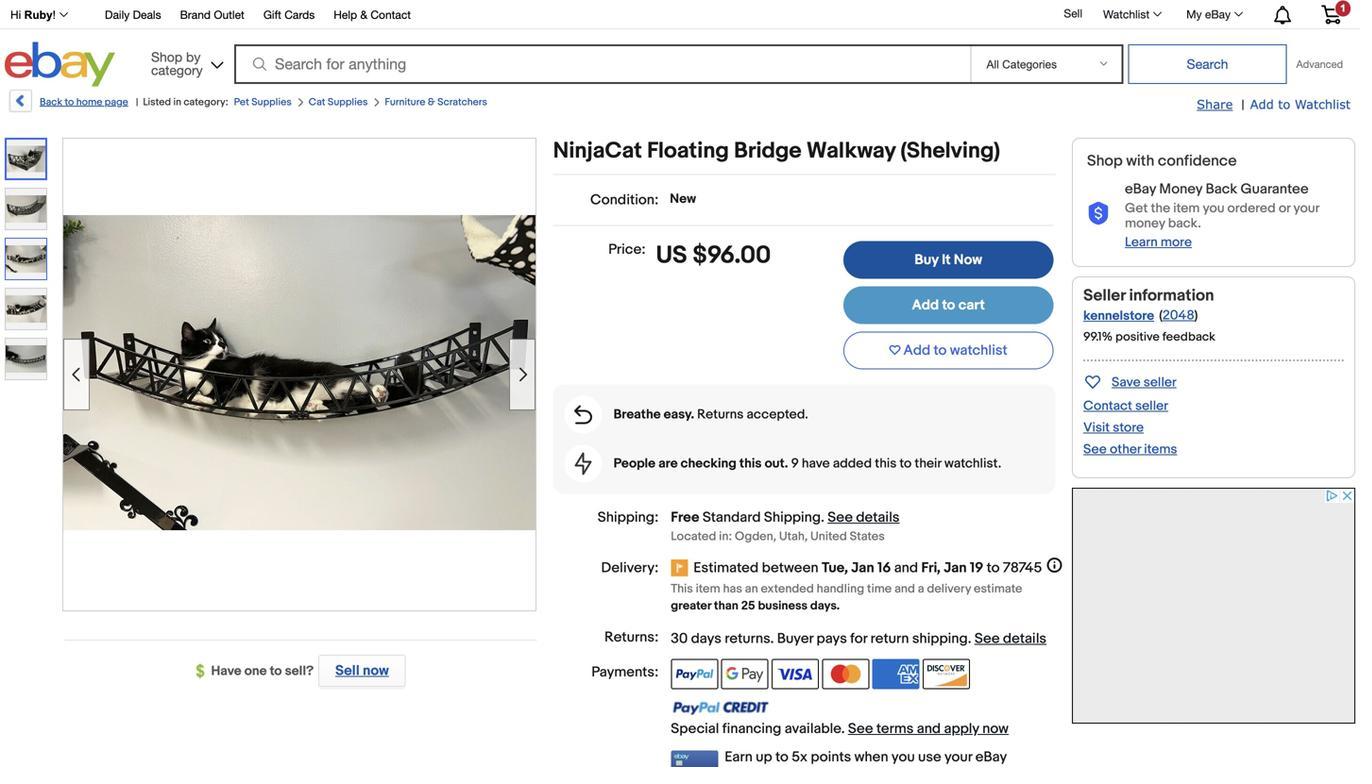 Task type: locate. For each thing, give the bounding box(es) containing it.
see details link up states
[[828, 510, 900, 527]]

add right share
[[1250, 97, 1274, 111]]

us $96.00 main content
[[553, 138, 1064, 768]]

see right shipping
[[975, 631, 1000, 648]]

1 vertical spatial seller
[[1135, 399, 1168, 415]]

and up use
[[917, 721, 941, 738]]

0 vertical spatial now
[[363, 663, 389, 680]]

your right or
[[1293, 201, 1319, 217]]

1 horizontal spatial this
[[875, 456, 897, 472]]

|
[[136, 96, 138, 109], [1241, 97, 1244, 113]]

seller right save
[[1144, 375, 1177, 391]]

0 vertical spatial ebay
[[1205, 8, 1231, 21]]

!
[[53, 9, 56, 21]]

this left out.
[[739, 456, 762, 472]]

details up states
[[856, 510, 900, 527]]

0 vertical spatial you
[[1203, 201, 1224, 217]]

see details link down estimate
[[975, 631, 1047, 648]]

brand outlet
[[180, 8, 244, 21]]

. left buyer
[[770, 631, 774, 648]]

0 horizontal spatial this
[[739, 456, 762, 472]]

0 horizontal spatial supplies
[[251, 96, 292, 109]]

1 vertical spatial &
[[428, 96, 435, 109]]

1 horizontal spatial now
[[982, 721, 1009, 738]]

. for shipping
[[821, 510, 824, 527]]

1 horizontal spatial your
[[1293, 201, 1319, 217]]

now right sell?
[[363, 663, 389, 680]]

1 horizontal spatial item
[[1173, 201, 1200, 217]]

this right added
[[875, 456, 897, 472]]

your inside earn up to 5x points when you use your ebay mastercard®.
[[944, 749, 972, 766]]

contact inside the contact seller visit store see other items
[[1083, 399, 1132, 415]]

0 horizontal spatial ebay
[[975, 749, 1007, 766]]

2 jan from the left
[[944, 560, 967, 577]]

0 vertical spatial your
[[1293, 201, 1319, 217]]

advertisement region
[[1072, 488, 1355, 724]]

ebay
[[1205, 8, 1231, 21], [1125, 181, 1156, 198], [975, 749, 1007, 766]]

with details__icon image for breathe easy.
[[574, 406, 592, 425]]

are
[[658, 456, 678, 472]]

time
[[867, 582, 892, 597]]

add for add to cart
[[912, 297, 939, 314]]

.
[[821, 510, 824, 527], [770, 631, 774, 648], [968, 631, 971, 648]]

with details__icon image left breathe
[[574, 406, 592, 425]]

16
[[877, 560, 891, 577]]

buy
[[915, 252, 939, 269]]

the
[[1151, 201, 1170, 217]]

pays
[[817, 631, 847, 648]]

0 horizontal spatial .
[[770, 631, 774, 648]]

& right furniture
[[428, 96, 435, 109]]

other
[[1110, 442, 1141, 458]]

1 horizontal spatial supplies
[[328, 96, 368, 109]]

scratchers
[[437, 96, 487, 109]]

ebay right my
[[1205, 8, 1231, 21]]

to right one
[[270, 664, 282, 680]]

1 vertical spatial you
[[892, 749, 915, 766]]

1 vertical spatial item
[[696, 582, 720, 597]]

discover image
[[923, 660, 970, 690]]

pet
[[234, 96, 249, 109]]

. up united in the bottom right of the page
[[821, 510, 824, 527]]

1 vertical spatial shop
[[1087, 152, 1123, 170]]

sell for sell
[[1064, 7, 1082, 20]]

advanced
[[1296, 58, 1343, 70]]

special financing available. see terms and apply now
[[671, 721, 1009, 738]]

ebay mastercard image
[[671, 751, 718, 768]]

0 horizontal spatial details
[[856, 510, 900, 527]]

condition:
[[590, 192, 659, 209]]

Search for anything text field
[[237, 46, 967, 82]]

with details__icon image
[[1087, 202, 1110, 226], [574, 406, 592, 425], [575, 453, 592, 476]]

advanced link
[[1287, 45, 1352, 83]]

items
[[1144, 442, 1177, 458]]

& right help
[[360, 8, 367, 21]]

add to watchlist button
[[843, 332, 1053, 370]]

none submit inside shop by category banner
[[1128, 44, 1287, 84]]

0 vertical spatial see details link
[[828, 510, 900, 527]]

ebay up get
[[1125, 181, 1156, 198]]

1 vertical spatial your
[[944, 749, 972, 766]]

item up greater
[[696, 582, 720, 597]]

deals
[[133, 8, 161, 21]]

1 horizontal spatial details
[[1003, 631, 1047, 648]]

extended
[[761, 582, 814, 597]]

1 horizontal spatial shop
[[1087, 152, 1123, 170]]

and inside this item has an extended handling time and a delivery estimate greater than 25 business days.
[[895, 582, 915, 597]]

0 vertical spatial details
[[856, 510, 900, 527]]

one
[[244, 664, 267, 680]]

supplies right 'cat' at left top
[[328, 96, 368, 109]]

. inside free standard shipping . see details located in: ogden, utah, united states
[[821, 510, 824, 527]]

to
[[65, 96, 74, 109], [1278, 97, 1290, 111], [942, 297, 955, 314], [934, 342, 947, 359], [900, 456, 912, 472], [987, 560, 1000, 577], [270, 664, 282, 680], [775, 749, 789, 766]]

back left home
[[40, 96, 62, 109]]

0 horizontal spatial sell
[[335, 663, 360, 680]]

add inside add to watchlist button
[[903, 342, 930, 359]]

shop inside shop by category
[[151, 49, 182, 65]]

1 vertical spatial watchlist
[[1295, 97, 1351, 111]]

to left their
[[900, 456, 912, 472]]

1 horizontal spatial contact
[[1083, 399, 1132, 415]]

now right apply
[[982, 721, 1009, 738]]

handling
[[817, 582, 864, 597]]

1 vertical spatial sell
[[335, 663, 360, 680]]

buy it now
[[915, 252, 982, 269]]

1 horizontal spatial sell
[[1064, 7, 1082, 20]]

0 horizontal spatial now
[[363, 663, 389, 680]]

estimate
[[974, 582, 1022, 597]]

0 horizontal spatial back
[[40, 96, 62, 109]]

& for furniture
[[428, 96, 435, 109]]

2 vertical spatial and
[[917, 721, 941, 738]]

and
[[894, 560, 918, 577], [895, 582, 915, 597], [917, 721, 941, 738]]

earn
[[725, 749, 753, 766]]

help & contact
[[334, 8, 411, 21]]

1 horizontal spatial jan
[[944, 560, 967, 577]]

visit
[[1083, 420, 1110, 436]]

1 supplies from the left
[[251, 96, 292, 109]]

watchlist down advanced link
[[1295, 97, 1351, 111]]

0 horizontal spatial contact
[[371, 8, 411, 21]]

1 vertical spatial add
[[912, 297, 939, 314]]

seller inside button
[[1144, 375, 1177, 391]]

brand outlet link
[[180, 5, 244, 26]]

shop left with in the right top of the page
[[1087, 152, 1123, 170]]

walkway
[[806, 138, 896, 165]]

and for 16
[[894, 560, 918, 577]]

more
[[1161, 235, 1192, 251]]

1 vertical spatial see details link
[[975, 631, 1047, 648]]

back up ordered
[[1206, 181, 1237, 198]]

see inside the contact seller visit store see other items
[[1083, 442, 1107, 458]]

this item has an extended handling time and a delivery estimate greater than 25 business days.
[[671, 582, 1022, 614]]

shop left by
[[151, 49, 182, 65]]

add down add to cart link
[[903, 342, 930, 359]]

1 horizontal spatial see details link
[[975, 631, 1047, 648]]

0 vertical spatial item
[[1173, 201, 1200, 217]]

1 horizontal spatial back
[[1206, 181, 1237, 198]]

sell link
[[1055, 7, 1091, 20]]

points
[[811, 749, 851, 766]]

1 horizontal spatial &
[[428, 96, 435, 109]]

0 horizontal spatial jan
[[851, 560, 874, 577]]

to left watchlist on the top right of the page
[[934, 342, 947, 359]]

0 vertical spatial seller
[[1144, 375, 1177, 391]]

you
[[1203, 201, 1224, 217], [892, 749, 915, 766]]

shop by category banner
[[0, 0, 1355, 92]]

(
[[1159, 308, 1163, 324]]

seller inside the contact seller visit store see other items
[[1135, 399, 1168, 415]]

now
[[363, 663, 389, 680], [982, 721, 1009, 738]]

0 vertical spatial contact
[[371, 8, 411, 21]]

0 vertical spatial &
[[360, 8, 367, 21]]

this
[[671, 582, 693, 597]]

sell right sell?
[[335, 663, 360, 680]]

None submit
[[1128, 44, 1287, 84]]

watchlist inside account navigation
[[1103, 8, 1150, 21]]

your down apply
[[944, 749, 972, 766]]

contact
[[371, 8, 411, 21], [1083, 399, 1132, 415]]

0 vertical spatial with details__icon image
[[1087, 202, 1110, 226]]

shop with confidence
[[1087, 152, 1237, 170]]

you right back.
[[1203, 201, 1224, 217]]

sell left watchlist link
[[1064, 7, 1082, 20]]

1 vertical spatial and
[[895, 582, 915, 597]]

with details__icon image left get
[[1087, 202, 1110, 226]]

ordered
[[1227, 201, 1276, 217]]

sell now link
[[314, 655, 406, 688]]

0 vertical spatial sell
[[1064, 7, 1082, 20]]

1 vertical spatial contact
[[1083, 399, 1132, 415]]

your inside ebay money back guarantee get the item you ordered or your money back. learn more
[[1293, 201, 1319, 217]]

5x
[[792, 749, 808, 766]]

see
[[1083, 442, 1107, 458], [828, 510, 853, 527], [975, 631, 1000, 648], [848, 721, 873, 738]]

and left a
[[895, 582, 915, 597]]

details down estimate
[[1003, 631, 1047, 648]]

0 vertical spatial back
[[40, 96, 62, 109]]

& inside account navigation
[[360, 8, 367, 21]]

utah,
[[779, 530, 808, 545]]

you left use
[[892, 749, 915, 766]]

seller for save
[[1144, 375, 1177, 391]]

added
[[833, 456, 872, 472]]

1 horizontal spatial watchlist
[[1295, 97, 1351, 111]]

1 horizontal spatial |
[[1241, 97, 1244, 113]]

1 horizontal spatial ebay
[[1125, 181, 1156, 198]]

| right share button at the top
[[1241, 97, 1244, 113]]

jan left 16
[[851, 560, 874, 577]]

cat supplies link
[[309, 96, 368, 109]]

0 horizontal spatial your
[[944, 749, 972, 766]]

1 horizontal spatial you
[[1203, 201, 1224, 217]]

american express image
[[872, 660, 920, 690]]

add inside add to cart link
[[912, 297, 939, 314]]

money
[[1159, 181, 1202, 198]]

add down buy
[[912, 297, 939, 314]]

contact inside account navigation
[[371, 8, 411, 21]]

0 horizontal spatial item
[[696, 582, 720, 597]]

contact right help
[[371, 8, 411, 21]]

watchlist link
[[1093, 3, 1170, 26]]

seller
[[1144, 375, 1177, 391], [1135, 399, 1168, 415]]

daily deals link
[[105, 5, 161, 26]]

1 vertical spatial now
[[982, 721, 1009, 738]]

paypal image
[[671, 660, 718, 690]]

bridge
[[734, 138, 802, 165]]

1 vertical spatial back
[[1206, 181, 1237, 198]]

to inside share | add to watchlist
[[1278, 97, 1290, 111]]

0 horizontal spatial watchlist
[[1103, 8, 1150, 21]]

2 this from the left
[[875, 456, 897, 472]]

with details__icon image left people
[[575, 453, 592, 476]]

1 vertical spatial ebay
[[1125, 181, 1156, 198]]

0 horizontal spatial you
[[892, 749, 915, 766]]

see up earn up to 5x points when you use your ebay mastercard®.
[[848, 721, 873, 738]]

contact up 'visit store' link
[[1083, 399, 1132, 415]]

0 horizontal spatial shop
[[151, 49, 182, 65]]

1 link
[[1310, 0, 1353, 27]]

greater
[[671, 599, 711, 614]]

shop
[[151, 49, 182, 65], [1087, 152, 1123, 170]]

0 horizontal spatial |
[[136, 96, 138, 109]]

account navigation
[[0, 0, 1355, 29]]

watchlist right sell link
[[1103, 8, 1150, 21]]

2 supplies from the left
[[328, 96, 368, 109]]

learn
[[1125, 235, 1158, 251]]

to left 5x
[[775, 749, 789, 766]]

1
[[1340, 2, 1346, 14]]

have one to sell?
[[211, 664, 314, 680]]

shop for shop with confidence
[[1087, 152, 1123, 170]]

0 vertical spatial watchlist
[[1103, 8, 1150, 21]]

to inside button
[[934, 342, 947, 359]]

0 vertical spatial shop
[[151, 49, 182, 65]]

new
[[670, 191, 696, 207]]

to down advanced link
[[1278, 97, 1290, 111]]

home
[[76, 96, 102, 109]]

you inside ebay money back guarantee get the item you ordered or your money back. learn more
[[1203, 201, 1224, 217]]

2 vertical spatial ebay
[[975, 749, 1007, 766]]

. up discover image
[[968, 631, 971, 648]]

save seller button
[[1083, 371, 1177, 393]]

share | add to watchlist
[[1197, 97, 1351, 113]]

jan left 19
[[944, 560, 967, 577]]

0 horizontal spatial &
[[360, 8, 367, 21]]

2 vertical spatial with details__icon image
[[575, 453, 592, 476]]

daily deals
[[105, 8, 161, 21]]

with details__icon image for people are checking this out.
[[575, 453, 592, 476]]

0 vertical spatial add
[[1250, 97, 1274, 111]]

item down "money"
[[1173, 201, 1200, 217]]

1 vertical spatial details
[[1003, 631, 1047, 648]]

1 vertical spatial with details__icon image
[[574, 406, 592, 425]]

0 vertical spatial and
[[894, 560, 918, 577]]

1 horizontal spatial .
[[821, 510, 824, 527]]

sell inside sell now link
[[335, 663, 360, 680]]

back to home page
[[40, 96, 128, 109]]

and right 16
[[894, 560, 918, 577]]

free standard shipping . see details located in: ogden, utah, united states
[[671, 510, 900, 545]]

| left listed
[[136, 96, 138, 109]]

ebay down apply
[[975, 749, 1007, 766]]

see down visit
[[1083, 442, 1107, 458]]

sell inside account navigation
[[1064, 7, 1082, 20]]

ruby
[[24, 9, 53, 21]]

apply
[[944, 721, 979, 738]]

picture 3 of 5 image
[[6, 239, 46, 280]]

jan
[[851, 560, 874, 577], [944, 560, 967, 577]]

supplies for pet supplies
[[251, 96, 292, 109]]

seller down save seller
[[1135, 399, 1168, 415]]

see other items link
[[1083, 442, 1177, 458]]

2 vertical spatial add
[[903, 342, 930, 359]]

see up united in the bottom right of the page
[[828, 510, 853, 527]]

save
[[1112, 375, 1141, 391]]

supplies right pet
[[251, 96, 292, 109]]

2 horizontal spatial ebay
[[1205, 8, 1231, 21]]

2 horizontal spatial .
[[968, 631, 971, 648]]

special
[[671, 721, 719, 738]]

add inside share | add to watchlist
[[1250, 97, 1274, 111]]



Task type: vqa. For each thing, say whether or not it's contained in the screenshot.
the bottom back
yes



Task type: describe. For each thing, give the bounding box(es) containing it.
my ebay
[[1186, 8, 1231, 21]]

listed
[[143, 96, 171, 109]]

sell for sell now
[[335, 663, 360, 680]]

free
[[671, 510, 699, 527]]

back inside ebay money back guarantee get the item you ordered or your money back. learn more
[[1206, 181, 1237, 198]]

us $96.00
[[656, 241, 771, 271]]

to right 19
[[987, 560, 1000, 577]]

ninjacat
[[553, 138, 642, 165]]

cards
[[285, 8, 315, 21]]

to left home
[[65, 96, 74, 109]]

business
[[758, 599, 808, 614]]

)
[[1194, 308, 1198, 324]]

kennelstore link
[[1083, 308, 1154, 324]]

information
[[1129, 286, 1214, 306]]

pet supplies link
[[234, 96, 292, 109]]

item inside this item has an extended handling time and a delivery estimate greater than 25 business days.
[[696, 582, 720, 597]]

returns
[[697, 407, 744, 423]]

save seller
[[1112, 375, 1177, 391]]

a
[[918, 582, 924, 597]]

picture 5 of 5 image
[[6, 339, 46, 380]]

ebay inside account navigation
[[1205, 8, 1231, 21]]

add for add to watchlist
[[903, 342, 930, 359]]

you inside earn up to 5x points when you use your ebay mastercard®.
[[892, 749, 915, 766]]

1 this from the left
[[739, 456, 762, 472]]

when
[[854, 749, 888, 766]]

seller
[[1083, 286, 1126, 306]]

picture 2 of 5 image
[[6, 189, 46, 230]]

hi ruby !
[[10, 9, 56, 21]]

picture 1 of 5 image
[[7, 140, 45, 179]]

daily
[[105, 8, 130, 21]]

cat
[[309, 96, 325, 109]]

gift cards
[[263, 8, 315, 21]]

shipping
[[912, 631, 968, 648]]

breathe easy. returns accepted.
[[614, 407, 808, 423]]

or
[[1279, 201, 1291, 217]]

0 horizontal spatial see details link
[[828, 510, 900, 527]]

category:
[[184, 96, 228, 109]]

sell now
[[335, 663, 389, 680]]

kennelstore
[[1083, 308, 1154, 324]]

up
[[756, 749, 772, 766]]

positive
[[1115, 330, 1160, 345]]

my ebay link
[[1176, 3, 1251, 26]]

to left cart
[[942, 297, 955, 314]]

price:
[[608, 241, 646, 258]]

back.
[[1168, 216, 1201, 232]]

25
[[741, 599, 755, 614]]

visa image
[[772, 660, 819, 690]]

& for help
[[360, 8, 367, 21]]

watchlist inside share | add to watchlist
[[1295, 97, 1351, 111]]

hi
[[10, 9, 21, 21]]

ebay inside ebay money back guarantee get the item you ordered or your money back. learn more
[[1125, 181, 1156, 198]]

now
[[954, 252, 982, 269]]

contact seller visit store see other items
[[1083, 399, 1177, 458]]

gift
[[263, 8, 281, 21]]

. for returns
[[770, 631, 774, 648]]

shop by category
[[151, 49, 203, 78]]

buyer
[[777, 631, 813, 648]]

in
[[173, 96, 181, 109]]

details inside free standard shipping . see details located in: ogden, utah, united states
[[856, 510, 900, 527]]

seller for contact
[[1135, 399, 1168, 415]]

checking
[[681, 456, 737, 472]]

than
[[714, 599, 739, 614]]

easy.
[[664, 407, 694, 423]]

has
[[723, 582, 742, 597]]

delivery alert flag image
[[671, 560, 694, 579]]

item inside ebay money back guarantee get the item you ordered or your money back. learn more
[[1173, 201, 1200, 217]]

out.
[[765, 456, 788, 472]]

furniture
[[385, 96, 425, 109]]

outlet
[[214, 8, 244, 21]]

days.
[[810, 599, 840, 614]]

paypal credit image
[[671, 701, 769, 716]]

available.
[[785, 721, 845, 738]]

contact seller link
[[1083, 399, 1168, 415]]

confidence
[[1158, 152, 1237, 170]]

in:
[[719, 530, 732, 545]]

back to home page link
[[8, 90, 128, 119]]

between
[[762, 560, 818, 577]]

days
[[691, 631, 721, 648]]

99.1%
[[1083, 330, 1113, 345]]

returns
[[725, 631, 770, 648]]

page
[[105, 96, 128, 109]]

master card image
[[822, 660, 869, 690]]

cart
[[958, 297, 985, 314]]

ogden,
[[735, 530, 776, 545]]

supplies for cat supplies
[[328, 96, 368, 109]]

feedback
[[1162, 330, 1215, 345]]

earn up to 5x points when you use your ebay mastercard®.
[[725, 749, 1007, 768]]

money
[[1125, 216, 1165, 232]]

have
[[802, 456, 830, 472]]

learn more link
[[1125, 235, 1192, 251]]

picture 4 of 5 image
[[6, 289, 46, 330]]

help & contact link
[[334, 5, 411, 26]]

watchlist.
[[944, 456, 1001, 472]]

estimated
[[694, 560, 759, 577]]

it
[[942, 252, 951, 269]]

get
[[1125, 201, 1148, 217]]

share button
[[1197, 96, 1233, 113]]

2048
[[1163, 308, 1194, 324]]

ebay inside earn up to 5x points when you use your ebay mastercard®.
[[975, 749, 1007, 766]]

breathe
[[614, 407, 661, 423]]

shop for shop by category
[[151, 49, 182, 65]]

add to cart
[[912, 297, 985, 314]]

dollar sign image
[[196, 665, 211, 680]]

help
[[334, 8, 357, 21]]

add to watchlist
[[903, 342, 1008, 359]]

ninjacat floating bridge walkway (shelving) - picture 3 of 5 image
[[63, 215, 536, 531]]

with details__icon image for ebay money back guarantee
[[1087, 202, 1110, 226]]

cat supplies
[[309, 96, 368, 109]]

see inside free standard shipping . see details located in: ogden, utah, united states
[[828, 510, 853, 527]]

30
[[671, 631, 688, 648]]

my
[[1186, 8, 1202, 21]]

add to cart link
[[843, 287, 1053, 324]]

by
[[186, 49, 201, 65]]

| inside share | add to watchlist
[[1241, 97, 1244, 113]]

1 jan from the left
[[851, 560, 874, 577]]

and for terms
[[917, 721, 941, 738]]

9
[[791, 456, 799, 472]]

estimated between tue, jan 16 and fri, jan 19 to 78745
[[694, 560, 1042, 577]]

shipping:
[[598, 510, 659, 527]]

an
[[745, 582, 758, 597]]

terms
[[876, 721, 914, 738]]

30 days returns . buyer pays for return shipping . see details
[[671, 631, 1047, 648]]

google pay image
[[721, 660, 768, 690]]

to inside earn up to 5x points when you use your ebay mastercard®.
[[775, 749, 789, 766]]

now inside us $96.00 main content
[[982, 721, 1009, 738]]



